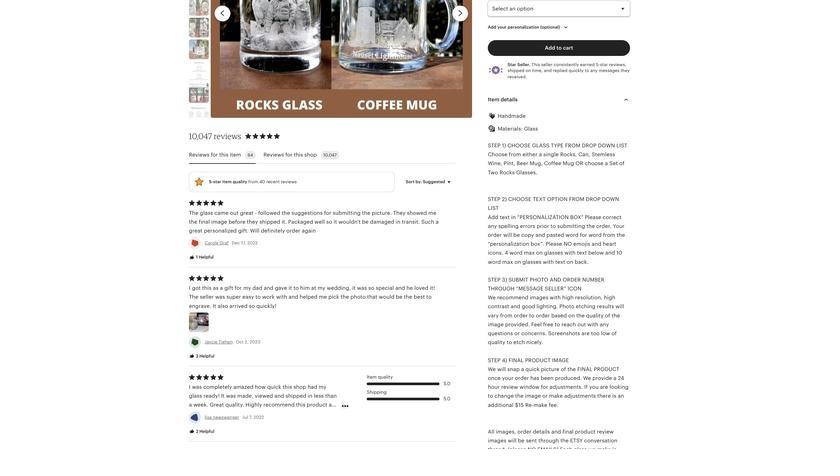Task type: locate. For each thing, give the bounding box(es) containing it.
in inside i was completely amazed how quick this shop had my glass ready! it was made, viewed and shipped in less than a week. great quality. highly recommend this product and shop
[[308, 393, 313, 400]]

i left "got"
[[189, 285, 191, 292]]

with up too
[[588, 322, 599, 328]]

0 horizontal spatial quick
[[267, 384, 281, 391]]

submitting down box"
[[558, 223, 585, 229]]

from for type
[[565, 143, 581, 149]]

1 vertical spatial 2 helpful button
[[184, 426, 219, 438]]

from up pint,
[[509, 152, 521, 158]]

1 horizontal spatial shipped
[[286, 393, 306, 400]]

helpful for carole
[[199, 255, 214, 260]]

it down completely
[[221, 393, 225, 400]]

glass inside the glass came out great - followed the suggestions for submitting the picture.  they showed me the final image before they shipped it.  packaged well so it wouldn't be damaged in transit.  such a great personalized gift.  will definitely order again
[[200, 210, 213, 216]]

add for add to cart
[[545, 45, 556, 51]]

so inside the glass came out great - followed the suggestions for submitting the picture.  they showed me the final image before they shipped it.  packaged well so it wouldn't be damaged in transit.  such a great personalized gift.  will definitely order again
[[326, 219, 332, 225]]

details inside all images, order details and final product review images will be sent through the etsy conversation thread. (please no emails) each glass we make
[[533, 429, 550, 435]]

1 vertical spatial or
[[543, 393, 548, 400]]

0 horizontal spatial star
[[213, 179, 221, 184]]

etched picture rocks glass father's day dad gifts image 7 image
[[189, 61, 209, 81]]

star
[[600, 62, 608, 67], [213, 179, 221, 184]]

please
[[585, 214, 602, 221], [546, 241, 562, 247]]

no inside all images, order details and final product review images will be sent through the etsy conversation thread. (please no emails) each glass we make
[[528, 447, 536, 450]]

will inside all images, order details and final product review images will be sent through the etsy conversation thread. (please no emails) each glass we make
[[508, 438, 517, 444]]

1 horizontal spatial text
[[556, 259, 566, 265]]

wedding,
[[327, 285, 351, 292]]

reviews right 64
[[264, 152, 284, 158]]

we inside step 3) submit photo and order number through "message seller" icon we recommend images with high resolution, high contrast and good lighting. photo etching results will vary from order to order based on the quality of the image provided. feel free to reach out with any questions or concerns. screenshots are too low of quality to etch nicely.
[[488, 295, 496, 301]]

0 horizontal spatial they
[[247, 219, 258, 225]]

0 horizontal spatial please
[[546, 241, 562, 247]]

by:
[[416, 179, 422, 184]]

product
[[525, 358, 551, 364], [594, 366, 620, 373]]

graf
[[220, 241, 229, 246]]

from inside step 1) choose glass type from drop down list choose from either a single rocks, can, stemless wine, pint, beer mug, coffee mug or choose a set of two rocks glasses.
[[509, 152, 521, 158]]

10,047 for 10,047 reviews
[[189, 131, 212, 141]]

seller right this
[[542, 62, 553, 67]]

recommend down through
[[497, 295, 529, 301]]

glass
[[524, 126, 538, 132]]

2 step from the top
[[488, 196, 501, 203]]

from
[[565, 143, 581, 149], [569, 196, 585, 203]]

tab list
[[189, 147, 456, 164]]

helpful right 1
[[199, 255, 214, 260]]

to inside button
[[557, 45, 562, 51]]

order inside the glass came out great - followed the suggestions for submitting the picture.  they showed me the final image before they shipped it.  packaged well so it wouldn't be damaged in transit.  such a great personalized gift.  will definitely order again
[[287, 228, 301, 234]]

submitting inside the step 2) choose text option from drop down list add text in "personalization box" please correct any spelling errors prior to submitting the order. your order will be copy and pasted word for word from the "personalization box". please no emojis and heart icons. 4 word max on glasses with text below and 10 word max on glasses with text on back.
[[558, 223, 585, 229]]

be inside all images, order details and final product review images will be sent through the etsy conversation thread. (please no emails) each glass we make
[[518, 438, 525, 444]]

step for step 3) submit photo and order number through "message seller" icon we recommend images with high resolution, high contrast and good lighting. photo etching results will vary from order to order based on the quality of the image provided. feel free to reach out with any questions or concerns. screenshots are too low of quality to etch nicely.
[[488, 277, 501, 283]]

0 vertical spatial list
[[617, 143, 628, 149]]

will down spelling
[[504, 232, 512, 238]]

quality.
[[226, 402, 244, 409]]

1 helpful
[[195, 255, 214, 260]]

item inside dropdown button
[[488, 96, 500, 103]]

step 2) choose text option from drop down list add text in "personalization box" please correct any spelling errors prior to submitting the order. your order will be copy and pasted word for word from the "personalization box". please no emojis and heart icons. 4 word max on glasses with text below and 10 word max on glasses with text on back.
[[488, 196, 625, 265]]

choose right 2)
[[508, 196, 532, 203]]

quick inside step 4) final product image we will snap a quick picture of the final product once your order has been produced. we provide a 24 hour review window for adjustments. if you are looking to change the image or make adjustments there is an additional $15 re-make fee.
[[526, 366, 540, 373]]

also
[[218, 303, 228, 309]]

0 horizontal spatial any
[[488, 223, 497, 229]]

drop inside step 1) choose glass type from drop down list choose from either a single rocks, can, stemless wine, pint, beer mug, coffee mug or choose a set of two rocks glasses.
[[582, 143, 597, 149]]

0 vertical spatial make
[[549, 393, 563, 400]]

reviews for reviews for this shop
[[264, 152, 284, 158]]

to left cart
[[557, 45, 562, 51]]

details up handmade
[[501, 96, 518, 103]]

to inside the step 2) choose text option from drop down list add text in "personalization box" please correct any spelling errors prior to submitting the order. your order will be copy and pasted word for word from the "personalization box". please no emojis and heart icons. 4 word max on glasses with text below and 10 word max on glasses with text on back.
[[551, 223, 556, 229]]

they down reviews,
[[621, 68, 630, 73]]

1 vertical spatial seller
[[200, 294, 214, 301]]

0 horizontal spatial glasses
[[523, 259, 542, 265]]

0 vertical spatial shop
[[305, 152, 317, 158]]

order inside all images, order details and final product review images will be sent through the etsy conversation thread. (please no emails) each glass we make
[[518, 429, 532, 435]]

out inside the glass came out great - followed the suggestions for submitting the picture.  they showed me the final image before they shipped it.  packaged well so it wouldn't be damaged in transit.  such a great personalized gift.  will definitely order again
[[230, 210, 239, 216]]

sort by: suggested
[[406, 179, 445, 184]]

for inside i got this as a gift for my dad and gave it to him at my wedding, it was so special and he loved it! the seller was super easy to work with and helped me pick the photo that would be the best to engrave. it also arrived so quickly!
[[235, 285, 242, 292]]

0 vertical spatial product
[[525, 358, 551, 364]]

a inside the glass came out great - followed the suggestions for submitting the picture.  they showed me the final image before they shipped it.  packaged well so it wouldn't be damaged in transit.  such a great personalized gift.  will definitely order again
[[436, 219, 439, 225]]

gave
[[275, 285, 287, 292]]

mug
[[563, 161, 574, 167]]

it.
[[282, 219, 287, 225]]

suggestions
[[292, 210, 323, 216]]

quality down etching
[[586, 313, 604, 319]]

step inside step 1) choose glass type from drop down list choose from either a single rocks, can, stemless wine, pint, beer mug, coffee mug or choose a set of two rocks glasses.
[[488, 143, 501, 149]]

product down less
[[307, 402, 328, 409]]

lisa newswanger link
[[205, 415, 239, 420]]

the down "got"
[[189, 294, 199, 301]]

again
[[302, 228, 316, 234]]

1 horizontal spatial recommend
[[497, 295, 529, 301]]

make up "fee."
[[549, 393, 563, 400]]

review up conversation
[[597, 429, 614, 435]]

0 vertical spatial 10,047
[[189, 131, 212, 141]]

2 vertical spatial shop
[[189, 411, 202, 417]]

be right wouldn't at the left of the page
[[362, 219, 369, 225]]

1 helpful button
[[184, 252, 219, 264]]

etched picture rocks glass father's day dad gifts image 5 image
[[189, 18, 209, 37]]

my inside i was completely amazed how quick this shop had my glass ready! it was made, viewed and shipped in less than a week. great quality. highly recommend this product and shop
[[319, 384, 327, 391]]

once
[[488, 375, 501, 382]]

1 vertical spatial the
[[189, 294, 199, 301]]

1 step from the top
[[488, 143, 501, 149]]

add to cart
[[545, 45, 573, 51]]

2022
[[247, 241, 258, 246], [254, 415, 264, 420]]

1 vertical spatial 2022
[[254, 415, 264, 420]]

heart
[[603, 241, 617, 247]]

glasses down pasted
[[544, 250, 563, 256]]

order inside step 4) final product image we will snap a quick picture of the final product once your order has been produced. we provide a 24 hour review window for adjustments. if you are looking to change the image or make adjustments there is an additional $15 re-make fee.
[[515, 375, 529, 382]]

0 vertical spatial we
[[488, 295, 496, 301]]

through
[[488, 286, 515, 292]]

etched picture rocks glass father's day dad gifts image 4 image
[[189, 0, 209, 16]]

1 vertical spatial choose
[[508, 196, 532, 203]]

add left personalization
[[488, 25, 497, 30]]

my right at
[[318, 285, 326, 292]]

1 vertical spatial they
[[247, 219, 258, 225]]

be up (please
[[518, 438, 525, 444]]

1 vertical spatial 2 helpful
[[195, 429, 215, 434]]

recommend down viewed
[[264, 402, 295, 409]]

1 horizontal spatial great
[[240, 210, 254, 216]]

of right set at the right top of page
[[620, 161, 625, 167]]

1 horizontal spatial high
[[604, 295, 616, 301]]

1 the from the top
[[189, 210, 199, 216]]

to up pasted
[[551, 223, 556, 229]]

i for i got this as a gift for my dad and gave it to him at my wedding, it was so special and he loved it! the seller was super easy to work with and helped me pick the photo that would be the best to engrave. it also arrived so quickly!
[[189, 285, 191, 292]]

me left pick at bottom
[[319, 294, 327, 301]]

and right 'time,'
[[544, 68, 552, 73]]

product
[[307, 402, 328, 409], [575, 429, 596, 435]]

and left good
[[511, 304, 521, 310]]

1 vertical spatial star
[[213, 179, 221, 184]]

shipped inside this seller consistently earned 5-star reviews, shipped on time, and replied quickly to any messages they received.
[[508, 68, 525, 73]]

order down packaged
[[287, 228, 301, 234]]

final up personalized
[[199, 219, 210, 225]]

glass inside i was completely amazed how quick this shop had my glass ready! it was made, viewed and shipped in less than a week. great quality. highly recommend this product and shop
[[189, 393, 202, 400]]

in down "they"
[[396, 219, 401, 225]]

drop inside the step 2) choose text option from drop down list add text in "personalization box" please correct any spelling errors prior to submitting the order. your order will be copy and pasted word for word from the "personalization box". please no emojis and heart icons. 4 word max on glasses with text below and 10 word max on glasses with text on back.
[[586, 196, 601, 203]]

1 vertical spatial review
[[597, 429, 614, 435]]

0 vertical spatial choose
[[508, 143, 531, 149]]

1 vertical spatial details
[[533, 429, 550, 435]]

out up the 'before'
[[230, 210, 239, 216]]

word right 4
[[510, 250, 523, 256]]

on inside step 3) submit photo and order number through "message seller" icon we recommend images with high resolution, high contrast and good lighting. photo etching results will vary from order to order based on the quality of the image provided. feel free to reach out with any questions or concerns. screenshots are too low of quality to etch nicely.
[[569, 313, 575, 319]]

be inside i got this as a gift for my dad and gave it to him at my wedding, it was so special and he loved it! the seller was super easy to work with and helped me pick the photo that would be the best to engrave. it also arrived so quickly!
[[396, 294, 403, 301]]

from inside the step 2) choose text option from drop down list add text in "personalization box" please correct any spelling errors prior to submitting the order. your order will be copy and pasted word for word from the "personalization box". please no emojis and heart icons. 4 word max on glasses with text below and 10 word max on glasses with text on back.
[[569, 196, 585, 203]]

the inside the glass came out great - followed the suggestions for submitting the picture.  they showed me the final image before they shipped it.  packaged well so it wouldn't be damaged in transit.  such a great personalized gift.  will definitely order again
[[189, 210, 199, 216]]

0 horizontal spatial text
[[500, 214, 510, 221]]

quick up has
[[526, 366, 540, 373]]

2022 right the 17,
[[247, 241, 258, 246]]

add inside the step 2) choose text option from drop down list add text in "personalization box" please correct any spelling errors prior to submitting the order. your order will be copy and pasted word for word from the "personalization box". please no emojis and heart icons. 4 word max on glasses with text below and 10 word max on glasses with text on back.
[[488, 214, 499, 221]]

0 vertical spatial 2 helpful
[[195, 354, 215, 359]]

image for step 3) submit photo and order number through "message seller" icon we recommend images with high resolution, high contrast and good lighting. photo etching results will vary from order to order based on the quality of the image provided. feel free to reach out with any questions or concerns. screenshots are too low of quality to etch nicely.
[[488, 322, 504, 328]]

2 high from the left
[[604, 295, 616, 301]]

0 horizontal spatial out
[[230, 210, 239, 216]]

to down earned
[[585, 68, 589, 73]]

contrast
[[488, 304, 509, 310]]

from down contrast
[[500, 313, 513, 319]]

received.
[[508, 74, 527, 79]]

emojis
[[574, 241, 591, 247]]

0 vertical spatial seller
[[542, 62, 553, 67]]

add inside button
[[545, 45, 556, 51]]

0 horizontal spatial final
[[509, 358, 524, 364]]

engrave.
[[189, 303, 211, 309]]

personalized
[[204, 228, 237, 234]]

2 horizontal spatial text
[[577, 250, 587, 256]]

jul
[[242, 415, 248, 420]]

2022 for carole graf dec 17, 2022
[[247, 241, 258, 246]]

down inside step 1) choose glass type from drop down list choose from either a single rocks, can, stemless wine, pint, beer mug, coffee mug or choose a set of two rocks glasses.
[[598, 143, 615, 149]]

are up there
[[600, 384, 608, 391]]

list inside step 1) choose glass type from drop down list choose from either a single rocks, can, stemless wine, pint, beer mug, coffee mug or choose a set of two rocks glasses.
[[617, 143, 628, 149]]

reviews down the 10,047 reviews
[[189, 152, 210, 158]]

10,047 reviews
[[189, 131, 241, 141]]

or inside step 4) final product image we will snap a quick picture of the final product once your order has been produced. we provide a 24 hour review window for adjustments. if you are looking to change the image or make adjustments there is an additional $15 re-make fee.
[[543, 393, 548, 400]]

1 horizontal spatial review
[[597, 429, 614, 435]]

reviews right the 'recent'
[[281, 179, 297, 184]]

no left emojis
[[564, 241, 572, 247]]

either
[[523, 152, 538, 158]]

1 reviews from the left
[[189, 152, 210, 158]]

image inside the glass came out great - followed the suggestions for submitting the picture.  they showed me the final image before they shipped it.  packaged well so it wouldn't be damaged in transit.  such a great personalized gift.  will definitely order again
[[211, 219, 227, 225]]

had
[[308, 384, 317, 391]]

1 horizontal spatial out
[[578, 322, 586, 328]]

such
[[421, 219, 435, 225]]

please up order.
[[585, 214, 602, 221]]

2 reviews from the left
[[264, 152, 284, 158]]

for inside step 4) final product image we will snap a quick picture of the final product once your order has been produced. we provide a 24 hour review window for adjustments. if you are looking to change the image or make adjustments there is an additional $15 re-make fee.
[[541, 384, 548, 391]]

0 horizontal spatial max
[[503, 259, 513, 265]]

has
[[531, 375, 540, 382]]

concerns.
[[522, 331, 547, 337]]

step up choose
[[488, 143, 501, 149]]

step left 3)
[[488, 277, 501, 283]]

will inside step 4) final product image we will snap a quick picture of the final product once your order has been produced. we provide a 24 hour review window for adjustments. if you are looking to change the image or make adjustments there is an additional $15 re-make fee.
[[497, 366, 506, 373]]

images up thread.
[[488, 438, 507, 444]]

this
[[219, 152, 229, 158], [294, 152, 303, 158], [202, 285, 212, 292], [283, 384, 292, 391], [296, 402, 306, 409]]

view details of this review photo by jaycie tiehen image
[[189, 313, 209, 333]]

2 horizontal spatial image
[[525, 393, 541, 400]]

the left came
[[189, 210, 199, 216]]

on inside this seller consistently earned 5-star reviews, shipped on time, and replied quickly to any messages they received.
[[526, 68, 531, 73]]

in
[[511, 214, 516, 221], [396, 219, 401, 225], [308, 393, 313, 400]]

with
[[565, 250, 576, 256], [543, 259, 554, 265], [276, 294, 287, 301], [550, 295, 561, 301], [588, 322, 599, 328]]

will
[[250, 228, 260, 234]]

was up quality.
[[226, 393, 236, 400]]

image
[[552, 358, 569, 364]]

item for item details
[[488, 96, 500, 103]]

it up photo
[[352, 285, 356, 292]]

good
[[522, 304, 535, 310]]

2 5.0 from the top
[[444, 396, 451, 402]]

0 vertical spatial add
[[488, 25, 497, 30]]

2 helpful button
[[184, 351, 219, 363], [184, 426, 219, 438]]

choose for in
[[508, 196, 532, 203]]

great left personalized
[[189, 228, 203, 234]]

add for add your personalization (optional)
[[488, 25, 497, 30]]

0 vertical spatial me
[[429, 210, 437, 216]]

submitting inside the glass came out great - followed the suggestions for submitting the picture.  they showed me the final image before they shipped it.  packaged well so it wouldn't be damaged in transit.  such a great personalized gift.  will definitely order again
[[333, 210, 361, 216]]

item up 'shipping'
[[367, 375, 377, 380]]

they up will
[[247, 219, 258, 225]]

2 horizontal spatial make
[[598, 447, 611, 450]]

materials: glass
[[498, 126, 538, 132]]

item up handmade
[[488, 96, 500, 103]]

it left also
[[213, 303, 216, 309]]

4 step from the top
[[488, 358, 501, 364]]

will
[[504, 232, 512, 238], [616, 304, 625, 310], [497, 366, 506, 373], [508, 438, 517, 444]]

jaycie tiehen link
[[205, 340, 233, 345]]

0 vertical spatial please
[[585, 214, 602, 221]]

so up that
[[369, 285, 375, 292]]

1 vertical spatial great
[[189, 228, 203, 234]]

0 vertical spatial product
[[307, 402, 328, 409]]

reviews
[[189, 152, 210, 158], [264, 152, 284, 158]]

helpful
[[199, 255, 214, 260], [200, 354, 215, 359], [200, 429, 215, 434]]

no down sent
[[528, 447, 536, 450]]

1 horizontal spatial it
[[334, 219, 337, 225]]

images up lighting.
[[530, 295, 549, 301]]

this for shop
[[294, 152, 303, 158]]

no inside the step 2) choose text option from drop down list add text in "personalization box" please correct any spelling errors prior to submitting the order. your order will be copy and pasted word for word from the "personalization box". please no emojis and heart icons. 4 word max on glasses with text below and 10 word max on glasses with text on back.
[[564, 241, 572, 247]]

image inside step 3) submit photo and order number through "message seller" icon we recommend images with high resolution, high contrast and good lighting. photo etching results will vary from order to order based on the quality of the image provided. feel free to reach out with any questions or concerns. screenshots are too low of quality to etch nicely.
[[488, 322, 504, 328]]

your left personalization
[[498, 25, 507, 30]]

glasses.
[[517, 169, 538, 176]]

1 horizontal spatial please
[[585, 214, 602, 221]]

0 vertical spatial out
[[230, 210, 239, 216]]

box"
[[570, 214, 584, 221]]

any inside step 3) submit photo and order number through "message seller" icon we recommend images with high resolution, high contrast and good lighting. photo etching results will vary from order to order based on the quality of the image provided. feel free to reach out with any questions or concerns. screenshots are too low of quality to etch nicely.
[[600, 322, 609, 328]]

feel
[[531, 322, 542, 328]]

results
[[597, 304, 614, 310]]

order up the window
[[515, 375, 529, 382]]

star inside this seller consistently earned 5-star reviews, shipped on time, and replied quickly to any messages they received.
[[600, 62, 608, 67]]

list for step 2) choose text option from drop down list add text in "personalization box" please correct any spelling errors prior to submitting the order. your order will be copy and pasted word for word from the "personalization box". please no emojis and heart icons. 4 word max on glasses with text below and 10 word max on glasses with text on back.
[[488, 205, 499, 212]]

great left -
[[240, 210, 254, 216]]

choose inside step 1) choose glass type from drop down list choose from either a single rocks, can, stemless wine, pint, beer mug, coffee mug or choose a set of two rocks glasses.
[[508, 143, 531, 149]]

1 horizontal spatial product
[[594, 366, 620, 373]]

it inside i got this as a gift for my dad and gave it to him at my wedding, it was so special and he loved it! the seller was super easy to work with and helped me pick the photo that would be the best to engrave. it also arrived so quickly!
[[213, 303, 216, 309]]

1
[[196, 255, 198, 260]]

1 vertical spatial reviews
[[281, 179, 297, 184]]

0 vertical spatial down
[[598, 143, 615, 149]]

recommend inside i was completely amazed how quick this shop had my glass ready! it was made, viewed and shipped in less than a week. great quality. highly recommend this product and shop
[[264, 402, 295, 409]]

choose up either
[[508, 143, 531, 149]]

2 helpful button down jaycie
[[184, 351, 219, 363]]

and right viewed
[[275, 393, 284, 400]]

2 vertical spatial helpful
[[200, 429, 215, 434]]

text
[[533, 196, 546, 203]]

lisa newswanger jul 7, 2022
[[205, 415, 264, 420]]

your down snap
[[502, 375, 514, 382]]

1 vertical spatial it
[[221, 393, 225, 400]]

window
[[520, 384, 540, 391]]

1 vertical spatial me
[[319, 294, 327, 301]]

image for step 4) final product image we will snap a quick picture of the final product once your order has been produced. we provide a 24 hour review window for adjustments. if you are looking to change the image or make adjustments there is an additional $15 re-make fee.
[[525, 393, 541, 400]]

0 vertical spatial so
[[326, 219, 332, 225]]

0 horizontal spatial list
[[488, 205, 499, 212]]

0 horizontal spatial in
[[308, 393, 313, 400]]

step 4) final product image we will snap a quick picture of the final product once your order has been produced. we provide a 24 hour review window for adjustments. if you are looking to change the image or make adjustments there is an additional $15 re-make fee.
[[488, 358, 629, 409]]

i inside i was completely amazed how quick this shop had my glass ready! it was made, viewed and shipped in less than a week. great quality. highly recommend this product and shop
[[189, 384, 191, 391]]

1 vertical spatial item
[[367, 375, 377, 380]]

etching
[[576, 304, 596, 310]]

messages
[[599, 68, 620, 73]]

details up "through"
[[533, 429, 550, 435]]

shipped left less
[[286, 393, 306, 400]]

any inside the step 2) choose text option from drop down list add text in "personalization box" please correct any spelling errors prior to submitting the order. your order will be copy and pasted word for word from the "personalization box". please no emojis and heart icons. 4 word max on glasses with text below and 10 word max on glasses with text on back.
[[488, 223, 497, 229]]

replied
[[553, 68, 568, 73]]

0 vertical spatial images
[[530, 295, 549, 301]]

item details
[[488, 96, 518, 103]]

from inside the step 2) choose text option from drop down list add text in "personalization box" please correct any spelling errors prior to submitting the order. your order will be copy and pasted word for word from the "personalization box". please no emojis and heart icons. 4 word max on glasses with text below and 10 word max on glasses with text on back.
[[603, 232, 616, 238]]

on down "seller."
[[526, 68, 531, 73]]

from inside step 3) submit photo and order number through "message seller" icon we recommend images with high resolution, high contrast and good lighting. photo etching results will vary from order to order based on the quality of the image provided. feel free to reach out with any questions or concerns. screenshots are too low of quality to etch nicely.
[[500, 313, 513, 319]]

list up set at the right top of page
[[617, 143, 628, 149]]

0 horizontal spatial 10,047
[[189, 131, 212, 141]]

product up the picture
[[525, 358, 551, 364]]

0 vertical spatial 5.0
[[444, 381, 451, 387]]

i
[[189, 285, 191, 292], [189, 384, 191, 391]]

with inside i got this as a gift for my dad and gave it to him at my wedding, it was so special and he loved it! the seller was super easy to work with and helped me pick the photo that would be the best to engrave. it also arrived so quickly!
[[276, 294, 287, 301]]

and
[[544, 68, 552, 73], [536, 232, 545, 238], [592, 241, 602, 247], [606, 250, 615, 256], [264, 285, 274, 292], [396, 285, 405, 292], [289, 294, 298, 301], [511, 304, 521, 310], [275, 393, 284, 400], [329, 402, 339, 409], [552, 429, 561, 435]]

on
[[526, 68, 531, 73], [536, 250, 543, 256], [515, 259, 521, 265], [567, 259, 574, 265], [569, 313, 575, 319]]

and inside step 3) submit photo and order number through "message seller" icon we recommend images with high resolution, high contrast and good lighting. photo etching results will vary from order to order based on the quality of the image provided. feel free to reach out with any questions or concerns. screenshots are too low of quality to etch nicely.
[[511, 304, 521, 310]]

1 horizontal spatial final
[[578, 366, 593, 373]]

order
[[563, 277, 581, 283]]

this inside i got this as a gift for my dad and gave it to him at my wedding, it was so special and he loved it! the seller was super easy to work with and helped me pick the photo that would be the best to engrave. it also arrived so quickly!
[[202, 285, 212, 292]]

to inside this seller consistently earned 5-star reviews, shipped on time, and replied quickly to any messages they received.
[[585, 68, 589, 73]]

step inside step 3) submit photo and order number through "message seller" icon we recommend images with high resolution, high contrast and good lighting. photo etching results will vary from order to order based on the quality of the image provided. feel free to reach out with any questions or concerns. screenshots are too low of quality to etch nicely.
[[488, 277, 501, 283]]

for inside the glass came out great - followed the suggestions for submitting the picture.  they showed me the final image before they shipped it.  packaged well so it wouldn't be damaged in transit.  such a great personalized gift.  will definitely order again
[[324, 210, 332, 216]]

so right well
[[326, 219, 332, 225]]

made,
[[237, 393, 253, 400]]

down inside the step 2) choose text option from drop down list add text in "personalization box" please correct any spelling errors prior to submitting the order. your order will be copy and pasted word for word from the "personalization box". please no emojis and heart icons. 4 word max on glasses with text below and 10 word max on glasses with text on back.
[[602, 196, 619, 203]]

1 vertical spatial glasses
[[523, 259, 542, 265]]

1 horizontal spatial 5-
[[596, 62, 600, 67]]

additional
[[488, 402, 514, 409]]

list inside the step 2) choose text option from drop down list add text in "personalization box" please correct any spelling errors prior to submitting the order. your order will be copy and pasted word for word from the "personalization box". please no emojis and heart icons. 4 word max on glasses with text below and 10 word max on glasses with text on back.
[[488, 205, 499, 212]]

item down reviews for this item
[[222, 179, 232, 184]]

1 horizontal spatial are
[[600, 384, 608, 391]]

looking
[[610, 384, 629, 391]]

and down prior
[[536, 232, 545, 238]]

1 horizontal spatial image
[[488, 322, 504, 328]]

in inside the step 2) choose text option from drop down list add text in "personalization box" please correct any spelling errors prior to submitting the order. your order will be copy and pasted word for word from the "personalization box". please no emojis and heart icons. 4 word max on glasses with text below and 10 word max on glasses with text on back.
[[511, 214, 516, 221]]

0 vertical spatial submitting
[[333, 210, 361, 216]]

2 vertical spatial any
[[600, 322, 609, 328]]

recent
[[266, 179, 280, 184]]

0 vertical spatial shipped
[[508, 68, 525, 73]]

add your personalization (optional)
[[488, 25, 560, 30]]

jaycie
[[205, 340, 218, 345]]

final up if
[[578, 366, 593, 373]]

0 vertical spatial 5-
[[596, 62, 600, 67]]

down for correct
[[602, 196, 619, 203]]

step inside the step 2) choose text option from drop down list add text in "personalization box" please correct any spelling errors prior to submitting the order. your order will be copy and pasted word for word from the "personalization box". please no emojis and heart icons. 4 word max on glasses with text below and 10 word max on glasses with text on back.
[[488, 196, 501, 203]]

choose inside the step 2) choose text option from drop down list add text in "personalization box" please correct any spelling errors prior to submitting the order. your order will be copy and pasted word for word from the "personalization box". please no emojis and heart icons. 4 word max on glasses with text below and 10 word max on glasses with text on back.
[[508, 196, 532, 203]]

we up if
[[583, 375, 591, 382]]

review inside step 4) final product image we will snap a quick picture of the final product once your order has been produced. we provide a 24 hour review window for adjustments. if you are looking to change the image or make adjustments there is an additional $15 re-make fee.
[[501, 384, 518, 391]]

best
[[414, 294, 425, 301]]

1 i from the top
[[189, 285, 191, 292]]

2 i from the top
[[189, 384, 191, 391]]

2 vertical spatial glass
[[574, 447, 587, 450]]

0 vertical spatial your
[[498, 25, 507, 30]]

final up etsy
[[563, 429, 574, 435]]

be left copy
[[514, 232, 520, 238]]

3 step from the top
[[488, 277, 501, 283]]

it right gave
[[289, 285, 292, 292]]

my up easy
[[243, 285, 251, 292]]

0 vertical spatial helpful
[[199, 255, 214, 260]]

reviews,
[[609, 62, 627, 67]]

order up sent
[[518, 429, 532, 435]]

1 horizontal spatial max
[[524, 250, 535, 256]]

0 vertical spatial recommend
[[497, 295, 529, 301]]

1 horizontal spatial reviews
[[264, 152, 284, 158]]

add
[[488, 25, 497, 30], [545, 45, 556, 51], [488, 214, 499, 221]]

1 vertical spatial drop
[[586, 196, 601, 203]]

this for as
[[202, 285, 212, 292]]

2 horizontal spatial it
[[352, 285, 356, 292]]

0 horizontal spatial recommend
[[264, 402, 295, 409]]

are inside step 3) submit photo and order number through "message seller" icon we recommend images with high resolution, high contrast and good lighting. photo etching results will vary from order to order based on the quality of the image provided. feel free to reach out with any questions or concerns. screenshots are too low of quality to etch nicely.
[[582, 331, 590, 337]]

any inside this seller consistently earned 5-star reviews, shipped on time, and replied quickly to any messages they received.
[[591, 68, 598, 73]]

order down spelling
[[488, 232, 502, 238]]

quality
[[233, 179, 247, 184], [586, 313, 604, 319], [488, 340, 506, 346], [378, 375, 393, 380]]

drop up can,
[[582, 143, 597, 149]]

0 vertical spatial final
[[199, 219, 210, 225]]

1 vertical spatial are
[[600, 384, 608, 391]]

and inside this seller consistently earned 5-star reviews, shipped on time, and replied quickly to any messages they received.
[[544, 68, 552, 73]]

1 5.0 from the top
[[444, 381, 451, 387]]

me
[[429, 210, 437, 216], [319, 294, 327, 301]]

1 horizontal spatial glasses
[[544, 250, 563, 256]]

0 vertical spatial i
[[189, 285, 191, 292]]

2 vertical spatial make
[[598, 447, 611, 450]]

0 horizontal spatial no
[[528, 447, 536, 450]]

image inside step 4) final product image we will snap a quick picture of the final product once your order has been produced. we provide a 24 hour review window for adjustments. if you are looking to change the image or make adjustments there is an additional $15 re-make fee.
[[525, 393, 541, 400]]

helpful inside button
[[199, 255, 214, 260]]

1 vertical spatial quick
[[267, 384, 281, 391]]

0 vertical spatial from
[[565, 143, 581, 149]]

please down pasted
[[546, 241, 562, 247]]

text down emojis
[[577, 250, 587, 256]]

2 the from the top
[[189, 294, 199, 301]]

conversation
[[584, 438, 618, 444]]

your
[[613, 223, 625, 229]]

1 vertical spatial 5-
[[209, 179, 213, 184]]

in inside the glass came out great - followed the suggestions for submitting the picture.  they showed me the final image before they shipped it.  packaged well so it wouldn't be damaged in transit.  such a great personalized gift.  will definitely order again
[[396, 219, 401, 225]]

add inside dropdown button
[[488, 25, 497, 30]]

1 horizontal spatial list
[[617, 143, 628, 149]]

from inside step 1) choose glass type from drop down list choose from either a single rocks, can, stemless wine, pint, beer mug, coffee mug or choose a set of two rocks glasses.
[[565, 143, 581, 149]]

1 horizontal spatial no
[[564, 241, 572, 247]]

glass down etsy
[[574, 447, 587, 450]]

it inside the glass came out great - followed the suggestions for submitting the picture.  they showed me the final image before they shipped it.  packaged well so it wouldn't be damaged in transit.  such a great personalized gift.  will definitely order again
[[334, 219, 337, 225]]

final
[[509, 358, 524, 364], [578, 366, 593, 373]]

emails)
[[538, 447, 559, 450]]

2022 right 7,
[[254, 415, 264, 420]]

be right would
[[396, 294, 403, 301]]

1 vertical spatial please
[[546, 241, 562, 247]]

images inside step 3) submit photo and order number through "message seller" icon we recommend images with high resolution, high contrast and good lighting. photo etching results will vary from order to order based on the quality of the image provided. feel free to reach out with any questions or concerns. screenshots are too low of quality to etch nicely.
[[530, 295, 549, 301]]

will inside the step 2) choose text option from drop down list add text in "personalization box" please correct any spelling errors prior to submitting the order. your order will be copy and pasted word for word from the "personalization box". please no emojis and heart icons. 4 word max on glasses with text below and 10 word max on glasses with text on back.
[[504, 232, 512, 238]]

was
[[357, 285, 367, 292], [215, 294, 225, 301], [192, 384, 202, 391], [226, 393, 236, 400]]

the inside i got this as a gift for my dad and gave it to him at my wedding, it was so special and he loved it! the seller was super easy to work with and helped me pick the photo that would be the best to engrave. it also arrived so quickly!
[[189, 294, 199, 301]]

step
[[488, 143, 501, 149], [488, 196, 501, 203], [488, 277, 501, 283], [488, 358, 501, 364]]

in up spelling
[[511, 214, 516, 221]]

it inside i was completely amazed how quick this shop had my glass ready! it was made, viewed and shipped in less than a week. great quality. highly recommend this product and shop
[[221, 393, 225, 400]]

0 vertical spatial glass
[[200, 210, 213, 216]]

step 3) submit photo and order number through "message seller" icon we recommend images with high resolution, high contrast and good lighting. photo etching results will vary from order to order based on the quality of the image provided. feel free to reach out with any questions or concerns. screenshots are too low of quality to etch nicely.
[[488, 277, 625, 346]]

down up correct
[[602, 196, 619, 203]]

glasses
[[544, 250, 563, 256], [523, 259, 542, 265]]



Task type: vqa. For each thing, say whether or not it's contained in the screenshot.
Send
no



Task type: describe. For each thing, give the bounding box(es) containing it.
quality up 'shipping'
[[378, 375, 393, 380]]

1)
[[502, 143, 506, 149]]

etched picture rocks glass father's day dad gifts image 9 image
[[189, 105, 209, 124]]

of inside step 1) choose glass type from drop down list choose from either a single rocks, can, stemless wine, pint, beer mug, coffee mug or choose a set of two rocks glasses.
[[620, 161, 625, 167]]

etch
[[514, 340, 525, 346]]

followed
[[258, 210, 280, 216]]

or inside step 3) submit photo and order number through "message seller" icon we recommend images with high resolution, high contrast and good lighting. photo etching results will vary from order to order based on the quality of the image provided. feel free to reach out with any questions or concerns. screenshots are too low of quality to etch nicely.
[[515, 331, 520, 337]]

suggested
[[423, 179, 445, 184]]

lisa
[[205, 415, 212, 420]]

and up work
[[264, 285, 274, 292]]

2022 for lisa newswanger jul 7, 2022
[[254, 415, 264, 420]]

out inside step 3) submit photo and order number through "message seller" icon we recommend images with high resolution, high contrast and good lighting. photo etching results will vary from order to order based on the quality of the image provided. feel free to reach out with any questions or concerns. screenshots are too low of quality to etch nicely.
[[578, 322, 586, 328]]

of down 'results'
[[605, 313, 611, 319]]

picture
[[541, 366, 560, 373]]

glass
[[532, 143, 550, 149]]

0 horizontal spatial it
[[289, 285, 292, 292]]

correct
[[603, 214, 622, 221]]

and
[[550, 277, 562, 283]]

two
[[488, 169, 498, 176]]

sort by: suggested button
[[401, 175, 458, 189]]

low
[[601, 331, 610, 337]]

order up the provided.
[[514, 313, 528, 319]]

the inside all images, order details and final product review images will be sent through the etsy conversation thread. (please no emails) each glass we make
[[561, 438, 569, 444]]

coffee
[[544, 161, 562, 167]]

shipped inside i was completely amazed how quick this shop had my glass ready! it was made, viewed and shipped in less than a week. great quality. highly recommend this product and shop
[[286, 393, 306, 400]]

0 vertical spatial final
[[509, 358, 524, 364]]

quality down the questions
[[488, 340, 506, 346]]

1 vertical spatial make
[[534, 402, 548, 409]]

to down it!
[[427, 294, 432, 301]]

quality left 40 at the left of page
[[233, 179, 247, 184]]

change
[[495, 393, 514, 400]]

0 horizontal spatial reviews
[[214, 131, 241, 141]]

resolution,
[[575, 295, 603, 301]]

oct
[[236, 340, 244, 345]]

snap
[[508, 366, 520, 373]]

10,047 for 10,047
[[324, 153, 337, 158]]

1 vertical spatial shop
[[294, 384, 306, 391]]

dad
[[253, 285, 262, 292]]

to left him at the left bottom of page
[[294, 285, 299, 292]]

tiehen
[[219, 340, 233, 345]]

1 horizontal spatial make
[[549, 393, 563, 400]]

final inside all images, order details and final product review images will be sent through the etsy conversation thread. (please no emails) each glass we make
[[563, 429, 574, 435]]

this for item
[[219, 152, 229, 158]]

2 2 helpful button from the top
[[184, 426, 219, 438]]

star
[[508, 62, 517, 67]]

shipped inside the glass came out great - followed the suggestions for submitting the picture.  they showed me the final image before they shipped it.  packaged well so it wouldn't be damaged in transit.  such a great personalized gift.  will definitely order again
[[260, 219, 280, 225]]

1 2 helpful button from the top
[[184, 351, 219, 363]]

on left back.
[[567, 259, 574, 265]]

re-
[[526, 402, 534, 409]]

product inside i was completely amazed how quick this shop had my glass ready! it was made, viewed and shipped in less than a week. great quality. highly recommend this product and shop
[[307, 402, 328, 409]]

2 2 helpful from the top
[[195, 429, 215, 434]]

option
[[547, 196, 568, 203]]

set
[[610, 161, 618, 167]]

stemless
[[592, 152, 615, 158]]

order inside the step 2) choose text option from drop down list add text in "personalization box" please correct any spelling errors prior to submitting the order. your order will be copy and pasted word for word from the "personalization box". please no emojis and heart icons. 4 word max on glasses with text below and 10 word max on glasses with text on back.
[[488, 232, 502, 238]]

of inside step 4) final product image we will snap a quick picture of the final product once your order has been produced. we provide a 24 hour review window for adjustments. if you are looking to change the image or make adjustments there is an additional $15 re-make fee.
[[561, 366, 566, 373]]

completely
[[203, 384, 232, 391]]

1 vertical spatial final
[[578, 366, 593, 373]]

handmade
[[498, 113, 526, 119]]

item quality
[[367, 375, 393, 380]]

word down the icons.
[[488, 259, 501, 265]]

me inside i got this as a gift for my dad and gave it to him at my wedding, it was so special and he loved it! the seller was super easy to work with and helped me pick the photo that would be the best to engrave. it also arrived so quickly!
[[319, 294, 327, 301]]

review inside all images, order details and final product review images will be sent through the etsy conversation thread. (please no emails) each glass we make
[[597, 429, 614, 435]]

item details button
[[482, 92, 636, 108]]

pint,
[[504, 161, 515, 167]]

0 horizontal spatial so
[[249, 303, 255, 309]]

pasted
[[547, 232, 564, 238]]

would
[[379, 294, 395, 301]]

be inside the glass came out great - followed the suggestions for submitting the picture.  they showed me the final image before they shipped it.  packaged well so it wouldn't be damaged in transit.  such a great personalized gift.  will definitely order again
[[362, 219, 369, 225]]

0 vertical spatial text
[[500, 214, 510, 221]]

gift
[[225, 285, 233, 292]]

1 vertical spatial text
[[577, 250, 587, 256]]

reviews for reviews for this item
[[189, 152, 210, 158]]

less
[[314, 393, 324, 400]]

gift.
[[238, 228, 249, 234]]

beer
[[517, 161, 529, 167]]

1 vertical spatial helpful
[[200, 354, 215, 359]]

0 vertical spatial great
[[240, 210, 254, 216]]

step for step 4) final product image we will snap a quick picture of the final product once your order has been produced. we provide a 24 hour review window for adjustments. if you are looking to change the image or make adjustments there is an additional $15 re-make fee.
[[488, 358, 501, 364]]

questions
[[488, 331, 513, 337]]

your inside dropdown button
[[498, 25, 507, 30]]

1 2 from the top
[[196, 354, 199, 359]]

fee.
[[549, 402, 559, 409]]

back.
[[575, 259, 589, 265]]

copy
[[522, 232, 534, 238]]

pick
[[329, 294, 339, 301]]

step for step 2) choose text option from drop down list add text in "personalization box" please correct any spelling errors prior to submitting the order. your order will be copy and pasted word for word from the "personalization box". please no emojis and heart icons. 4 word max on glasses with text below and 10 word max on glasses with text on back.
[[488, 196, 501, 203]]

they inside this seller consistently earned 5-star reviews, shipped on time, and replied quickly to any messages they received.
[[621, 68, 630, 73]]

i for i was completely amazed how quick this shop had my glass ready! it was made, viewed and shipped in less than a week. great quality. highly recommend this product and shop
[[189, 384, 191, 391]]

carole graf dec 17, 2022
[[205, 241, 258, 246]]

$15
[[515, 402, 524, 409]]

etched picture rocks glass father's day dad gifts image 8 image
[[189, 83, 209, 103]]

i was completely amazed how quick this shop had my glass ready! it was made, viewed and shipped in less than a week. great quality. highly recommend this product and shop
[[189, 384, 339, 417]]

add your personalization (optional) button
[[483, 20, 575, 34]]

and down heart
[[606, 250, 615, 256]]

a down glass
[[539, 152, 542, 158]]

with up back.
[[565, 250, 576, 256]]

7,
[[249, 415, 253, 420]]

seller inside i got this as a gift for my dad and gave it to him at my wedding, it was so special and he loved it! the seller was super easy to work with and helped me pick the photo that would be the best to engrave. it also arrived so quickly!
[[200, 294, 214, 301]]

0 horizontal spatial product
[[525, 358, 551, 364]]

a right snap
[[521, 366, 524, 373]]

helpful for lisa
[[200, 429, 215, 434]]

to down dad
[[256, 294, 261, 301]]

transit.
[[402, 219, 420, 225]]

to left etch
[[507, 340, 512, 346]]

below
[[589, 250, 604, 256]]

each
[[560, 447, 573, 450]]

mug,
[[530, 161, 543, 167]]

images,
[[496, 429, 516, 435]]

product inside all images, order details and final product review images will be sent through the etsy conversation thread. (please no emails) each glass we make
[[575, 429, 596, 435]]

1 vertical spatial item
[[222, 179, 232, 184]]

step for step 1) choose glass type from drop down list choose from either a single rocks, can, stemless wine, pint, beer mug, coffee mug or choose a set of two rocks glasses.
[[488, 143, 501, 149]]

to inside step 4) final product image we will snap a quick picture of the final product once your order has been produced. we provide a 24 hour review window for adjustments. if you are looking to change the image or make adjustments there is an additional $15 re-make fee.
[[488, 393, 493, 400]]

item for item quality
[[367, 375, 377, 380]]

5- inside this seller consistently earned 5-star reviews, shipped on time, and replied quickly to any messages they received.
[[596, 62, 600, 67]]

a left 24
[[614, 375, 617, 382]]

seller"
[[545, 286, 566, 292]]

was up photo
[[357, 285, 367, 292]]

1 vertical spatial we
[[488, 366, 496, 373]]

make inside all images, order details and final product review images will be sent through the etsy conversation thread. (please no emails) each glass we make
[[598, 447, 611, 450]]

word down order.
[[589, 232, 602, 238]]

on up 'submit'
[[515, 259, 521, 265]]

photo
[[530, 277, 549, 283]]

4)
[[502, 358, 507, 364]]

at
[[311, 285, 316, 292]]

reach
[[562, 322, 576, 328]]

adjustments.
[[550, 384, 583, 391]]

0 vertical spatial max
[[524, 250, 535, 256]]

a left set at the right top of page
[[605, 161, 608, 167]]

they
[[393, 210, 406, 216]]

images inside all images, order details and final product review images will be sent through the etsy conversation thread. (please no emails) each glass we make
[[488, 438, 507, 444]]

thread.
[[488, 447, 507, 450]]

seller inside this seller consistently earned 5-star reviews, shipped on time, and replied quickly to any messages they received.
[[542, 62, 553, 67]]

from for option
[[569, 196, 585, 203]]

to down based
[[555, 322, 560, 328]]

order down lighting.
[[536, 313, 550, 319]]

word up emojis
[[566, 232, 579, 238]]

was up 'week.'
[[192, 384, 202, 391]]

17,
[[241, 241, 246, 246]]

box".
[[531, 241, 545, 247]]

2 horizontal spatial so
[[369, 285, 375, 292]]

with up and on the bottom right of the page
[[543, 259, 554, 265]]

down for can,
[[598, 143, 615, 149]]

for inside the step 2) choose text option from drop down list add text in "personalization box" please correct any spelling errors prior to submitting the order. your order will be copy and pasted word for word from the "personalization box". please no emojis and heart icons. 4 word max on glasses with text below and 10 word max on glasses with text on back.
[[580, 232, 587, 238]]

your inside step 4) final product image we will snap a quick picture of the final product once your order has been produced. we provide a 24 hour review window for adjustments. if you are looking to change the image or make adjustments there is an additional $15 re-make fee.
[[502, 375, 514, 382]]

and down "than"
[[329, 402, 339, 409]]

all
[[488, 429, 495, 435]]

are inside step 4) final product image we will snap a quick picture of the final product once your order has been produced. we provide a 24 hour review window for adjustments. if you are looking to change the image or make adjustments there is an additional $15 re-make fee.
[[600, 384, 608, 391]]

with down seller"
[[550, 295, 561, 301]]

0 vertical spatial item
[[230, 152, 241, 158]]

from left 40 at the left of page
[[248, 179, 258, 184]]

and up below at the right bottom of page
[[592, 241, 602, 247]]

will inside step 3) submit photo and order number through "message seller" icon we recommend images with high resolution, high contrast and good lighting. photo etching results will vary from order to order based on the quality of the image provided. feel free to reach out with any questions or concerns. screenshots are too low of quality to etch nicely.
[[616, 304, 625, 310]]

and inside all images, order details and final product review images will be sent through the etsy conversation thread. (please no emails) each glass we make
[[552, 429, 561, 435]]

wouldn't
[[339, 219, 361, 225]]

1 2 helpful from the top
[[195, 354, 215, 359]]

on down box".
[[536, 250, 543, 256]]

quick inside i was completely amazed how quick this shop had my glass ready! it was made, viewed and shipped in less than a week. great quality. highly recommend this product and shop
[[267, 384, 281, 391]]

was up also
[[215, 294, 225, 301]]

i got this as a gift for my dad and gave it to him at my wedding, it was so special and he loved it! the seller was super easy to work with and helped me pick the photo that would be the best to engrave. it also arrived so quickly!
[[189, 285, 435, 309]]

drop for correct
[[586, 196, 601, 203]]

a inside i was completely amazed how quick this shop had my glass ready! it was made, viewed and shipped in less than a week. great quality. highly recommend this product and shop
[[189, 402, 192, 409]]

sent
[[526, 438, 537, 444]]

an
[[618, 393, 624, 400]]

cart
[[563, 45, 573, 51]]

number
[[583, 277, 605, 283]]

choose for either
[[508, 143, 531, 149]]

great
[[210, 402, 224, 409]]

2 vertical spatial we
[[583, 375, 591, 382]]

consistently
[[554, 62, 579, 67]]

40
[[260, 179, 265, 184]]

5-star item quality from 40 recent reviews
[[209, 179, 297, 184]]

and left helped
[[289, 294, 298, 301]]

to down good
[[529, 313, 535, 319]]

10
[[617, 250, 623, 256]]

5.0 for shipping
[[444, 396, 451, 402]]

drop for can,
[[582, 143, 597, 149]]

be inside the step 2) choose text option from drop down list add text in "personalization box" please correct any spelling errors prior to submitting the order. your order will be copy and pasted word for word from the "personalization box". please no emojis and heart icons. 4 word max on glasses with text below and 10 word max on glasses with text on back.
[[514, 232, 520, 238]]

of right low
[[612, 331, 617, 337]]

tab list containing reviews for this item
[[189, 147, 456, 164]]

rocks
[[500, 169, 515, 176]]

they inside the glass came out great - followed the suggestions for submitting the picture.  they showed me the final image before they shipped it.  packaged well so it wouldn't be damaged in transit.  such a great personalized gift.  will definitely order again
[[247, 219, 258, 225]]

5.0 for item quality
[[444, 381, 451, 387]]

1 high from the left
[[563, 295, 574, 301]]

list for step 1) choose glass type from drop down list choose from either a single rocks, can, stemless wine, pint, beer mug, coffee mug or choose a set of two rocks glasses.
[[617, 143, 628, 149]]

submit
[[509, 277, 529, 283]]

details inside dropdown button
[[501, 96, 518, 103]]

glass inside all images, order details and final product review images will be sent through the etsy conversation thread. (please no emails) each glass we make
[[574, 447, 587, 450]]

easy
[[243, 294, 254, 301]]

0 horizontal spatial 5-
[[209, 179, 213, 184]]

2,
[[245, 340, 249, 345]]

a inside i got this as a gift for my dad and gave it to him at my wedding, it was so special and he loved it! the seller was super easy to work with and helped me pick the photo that would be the best to engrave. it also arrived so quickly!
[[220, 285, 223, 292]]

etched picture rocks glass father's day dad gifts image 3 image
[[211, 0, 472, 118]]

super
[[227, 294, 241, 301]]

and left he
[[396, 285, 405, 292]]

3)
[[502, 277, 507, 283]]

1 horizontal spatial reviews
[[281, 179, 297, 184]]

2)
[[502, 196, 507, 203]]

final inside the glass came out great - followed the suggestions for submitting the picture.  they showed me the final image before they shipped it.  packaged well so it wouldn't be damaged in transit.  such a great personalized gift.  will definitely order again
[[199, 219, 210, 225]]

me inside the glass came out great - followed the suggestions for submitting the picture.  they showed me the final image before they shipped it.  packaged well so it wouldn't be damaged in transit.  such a great personalized gift.  will definitely order again
[[429, 210, 437, 216]]

ready!
[[204, 393, 220, 400]]

2 2 from the top
[[196, 429, 199, 434]]

etched picture rocks glass father's day dad gifts image 6 image
[[189, 39, 209, 59]]

it!
[[430, 285, 435, 292]]

recommend inside step 3) submit photo and order number through "message seller" icon we recommend images with high resolution, high contrast and good lighting. photo etching results will vary from order to order based on the quality of the image provided. feel free to reach out with any questions or concerns. screenshots are too low of quality to etch nicely.
[[497, 295, 529, 301]]

0 vertical spatial glasses
[[544, 250, 563, 256]]



